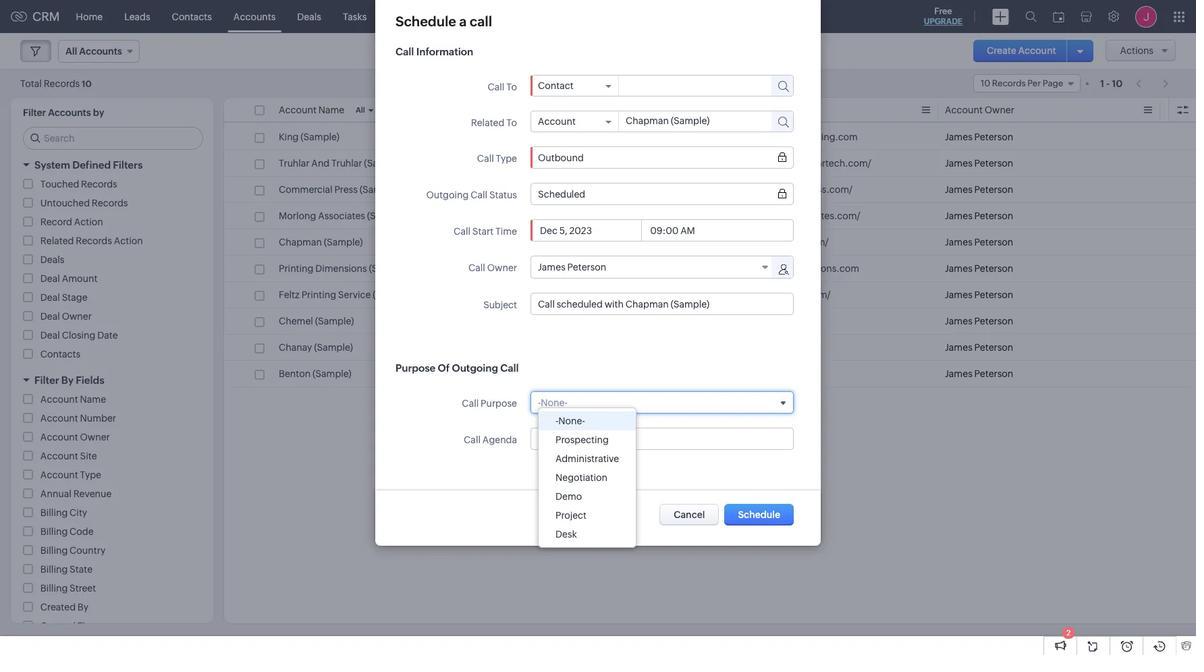 Task type: locate. For each thing, give the bounding box(es) containing it.
555-555-5555 down status
[[501, 211, 563, 222]]

8 5555 from the top
[[540, 316, 563, 327]]

accounts left deals "link"
[[234, 11, 276, 22]]

2 555-555-5555 from the top
[[501, 158, 563, 169]]

10 right 1
[[1113, 78, 1123, 89]]

peterson for http://morlongassociates.com/
[[975, 211, 1014, 222]]

(sample) up 'and'
[[301, 132, 340, 143]]

2 billing from the top
[[40, 527, 68, 538]]

account name
[[279, 105, 345, 115], [40, 394, 106, 405]]

type up the revenue at the bottom left of page
[[80, 470, 101, 481]]

None button
[[660, 505, 720, 526], [725, 505, 794, 526], [660, 505, 720, 526], [725, 505, 794, 526]]

call up the "related to"
[[488, 82, 505, 93]]

total
[[20, 78, 42, 89]]

related to
[[471, 118, 517, 128]]

0 horizontal spatial action
[[74, 217, 103, 228]]

call
[[396, 46, 414, 57], [488, 82, 505, 93], [477, 153, 494, 164], [471, 190, 488, 201], [454, 226, 471, 237], [469, 263, 486, 274], [501, 363, 519, 374], [462, 398, 479, 409], [464, 435, 481, 446]]

records down record action
[[76, 236, 112, 247]]

by
[[61, 375, 74, 386], [78, 602, 89, 613]]

outgoing up the call start time
[[426, 190, 469, 201]]

closing
[[62, 330, 96, 341]]

owner up subject
[[487, 263, 517, 274]]

2 created from the top
[[40, 621, 76, 632]]

accounts
[[234, 11, 276, 22], [48, 107, 91, 118]]

truhlar left 'and'
[[279, 158, 310, 169]]

1 horizontal spatial by
[[78, 602, 89, 613]]

555-555-5555 for chemel (sample)
[[501, 316, 563, 327]]

0 horizontal spatial contacts
[[40, 349, 80, 360]]

chapman (sample) link
[[279, 236, 363, 249]]

0 horizontal spatial time
[[78, 621, 99, 632]]

1 vertical spatial name
[[80, 394, 106, 405]]

Outbound field
[[538, 152, 787, 163]]

5555 for http://printingdimensions.com
[[540, 263, 563, 274]]

none-
[[541, 397, 568, 408], [559, 416, 585, 427]]

type up status
[[496, 153, 517, 164]]

records for untouched
[[92, 198, 128, 209]]

http://morlongassociates.com/ link
[[723, 209, 861, 223]]

7 555-555-5555 from the top
[[501, 290, 563, 301]]

records down defined
[[81, 179, 117, 190]]

james for http://chemelus.com/
[[946, 316, 973, 327]]

peterson for http://feltzprinting.com/
[[975, 290, 1014, 301]]

555-555-5555 for commercial press (sample)
[[501, 184, 563, 195]]

Search text field
[[24, 128, 203, 149]]

0 vertical spatial to
[[507, 82, 517, 93]]

time
[[496, 226, 517, 237], [78, 621, 99, 632]]

billing for billing state
[[40, 565, 68, 575]]

0 vertical spatial outgoing
[[426, 190, 469, 201]]

benton (sample)
[[279, 369, 352, 380]]

filter left fields
[[34, 375, 59, 386]]

555-555-5555 for morlong associates (sample)
[[501, 211, 563, 222]]

accounts link
[[223, 0, 287, 33]]

1 horizontal spatial action
[[114, 236, 143, 247]]

0 vertical spatial none-
[[541, 397, 568, 408]]

purpose up agenda
[[481, 398, 517, 409]]

1 horizontal spatial time
[[496, 226, 517, 237]]

5555 for http://commercialpress.com/
[[540, 184, 563, 195]]

by left fields
[[61, 375, 74, 386]]

4 5555 from the top
[[540, 211, 563, 222]]

1 horizontal spatial truhlar
[[332, 158, 362, 169]]

1 vertical spatial purpose
[[481, 398, 517, 409]]

555-555-5555 for truhlar and truhlar (sample)
[[501, 158, 563, 169]]

filter down total
[[23, 107, 46, 118]]

owner up closing
[[62, 311, 92, 322]]

-none-
[[538, 397, 568, 408], [556, 416, 585, 427]]

owner down the number
[[80, 432, 110, 443]]

1 horizontal spatial account owner
[[946, 105, 1015, 115]]

1 vertical spatial type
[[80, 470, 101, 481]]

1 vertical spatial to
[[507, 118, 517, 128]]

555-
[[501, 132, 521, 143], [521, 132, 540, 143], [501, 158, 521, 169], [521, 158, 540, 169], [501, 184, 521, 195], [521, 184, 540, 195], [501, 211, 521, 222], [521, 211, 540, 222], [501, 237, 521, 248], [521, 237, 540, 248], [501, 263, 521, 274], [521, 263, 540, 274], [501, 290, 521, 301], [521, 290, 540, 301], [501, 316, 521, 327], [521, 316, 540, 327], [501, 369, 521, 380], [521, 369, 540, 380]]

(sample) right service on the top
[[373, 290, 412, 301]]

0 vertical spatial printing
[[279, 263, 314, 274]]

purpose left the of
[[396, 363, 436, 374]]

schedule
[[396, 14, 457, 29]]

- right call purpose
[[538, 397, 541, 408]]

records for total
[[44, 78, 80, 89]]

0 vertical spatial deals
[[297, 11, 321, 22]]

peterson for http://kingmanufacturing.com
[[975, 132, 1014, 143]]

account owner down the account number
[[40, 432, 110, 443]]

10 up "filter accounts by"
[[82, 79, 92, 89]]

time down created by
[[78, 621, 99, 632]]

created
[[40, 602, 76, 613], [40, 621, 76, 632]]

owner down create
[[985, 105, 1015, 115]]

scheduled
[[538, 189, 586, 200]]

printing dimensions (sample) link
[[279, 262, 408, 276]]

None text field
[[619, 111, 764, 130], [538, 434, 787, 445], [619, 111, 764, 130], [538, 434, 787, 445]]

5555 for http://morlongassociates.com/
[[540, 211, 563, 222]]

1 5555 from the top
[[540, 132, 563, 143]]

(sample)
[[301, 132, 340, 143], [364, 158, 403, 169], [360, 184, 399, 195], [367, 211, 406, 222], [324, 237, 363, 248], [369, 263, 408, 274], [373, 290, 412, 301], [315, 316, 354, 327], [314, 342, 353, 353], [313, 369, 352, 380]]

record action
[[40, 217, 103, 228]]

contacts
[[172, 11, 212, 22], [40, 349, 80, 360]]

555-555-5555 up status
[[501, 158, 563, 169]]

5555 for http://chapmanus.com/
[[540, 237, 563, 248]]

555-555-5555 up subject
[[501, 263, 563, 274]]

outgoing right the of
[[452, 363, 498, 374]]

1 created from the top
[[40, 602, 76, 613]]

555-555-5555 for king (sample)
[[501, 132, 563, 143]]

0 vertical spatial contacts
[[172, 11, 212, 22]]

2
[[1067, 629, 1071, 638]]

4 deal from the top
[[40, 330, 60, 341]]

10
[[1113, 78, 1123, 89], [82, 79, 92, 89]]

by down the street
[[78, 602, 89, 613]]

of
[[438, 363, 450, 374]]

billing down annual
[[40, 508, 68, 519]]

related down record
[[40, 236, 74, 247]]

1 vertical spatial accounts
[[48, 107, 91, 118]]

navigation
[[1130, 74, 1177, 93]]

2 to from the top
[[507, 118, 517, 128]]

call start time
[[454, 226, 517, 237]]

0 vertical spatial account owner
[[946, 105, 1015, 115]]

1 vertical spatial related
[[40, 236, 74, 247]]

filter by fields
[[34, 375, 104, 386]]

negotiation
[[556, 472, 608, 483]]

2 vertical spatial -
[[556, 416, 559, 427]]

- right 1
[[1107, 78, 1110, 89]]

1 vertical spatial created
[[40, 621, 76, 632]]

555-555-5555 for benton (sample)
[[501, 369, 563, 380]]

1 vertical spatial by
[[78, 602, 89, 613]]

deal left stage
[[40, 292, 60, 303]]

555-555-5555 up call purpose
[[501, 369, 563, 380]]

0 horizontal spatial purpose
[[396, 363, 436, 374]]

1 horizontal spatial accounts
[[234, 11, 276, 22]]

1 vertical spatial account owner
[[40, 432, 110, 443]]

2 horizontal spatial -
[[1107, 78, 1110, 89]]

to up the "related to"
[[507, 82, 517, 93]]

chanay
[[279, 342, 312, 353]]

call for agenda
[[464, 435, 481, 446]]

printing up the chemel (sample)
[[302, 290, 336, 301]]

name
[[319, 105, 345, 115], [80, 394, 106, 405]]

filter accounts by
[[23, 107, 104, 118]]

account name up king (sample) link
[[279, 105, 345, 115]]

1 horizontal spatial -
[[556, 416, 559, 427]]

created down created by
[[40, 621, 76, 632]]

0 vertical spatial action
[[74, 217, 103, 228]]

project
[[556, 510, 587, 521]]

call down "purpose of outgoing call"
[[462, 398, 479, 409]]

contacts right the leads link
[[172, 11, 212, 22]]

james for http://printingdimensions.com
[[946, 263, 973, 274]]

action up 'related records action'
[[74, 217, 103, 228]]

related for related to
[[471, 118, 505, 128]]

billing down billing city
[[40, 527, 68, 538]]

revenue
[[73, 489, 112, 500]]

call down the "related to"
[[477, 153, 494, 164]]

0 horizontal spatial type
[[80, 470, 101, 481]]

james peterson for http://feltzprinting.com/
[[946, 290, 1014, 301]]

outgoing
[[426, 190, 469, 201], [452, 363, 498, 374]]

action down untouched records
[[114, 236, 143, 247]]

0 horizontal spatial by
[[61, 375, 74, 386]]

1 vertical spatial -none-
[[556, 416, 585, 427]]

6 5555 from the top
[[540, 263, 563, 274]]

1 horizontal spatial name
[[319, 105, 345, 115]]

- up "prospecting" on the bottom of the page
[[556, 416, 559, 427]]

truhlar
[[279, 158, 310, 169], [332, 158, 362, 169]]

555-555-5555 up outbound
[[501, 132, 563, 143]]

- inside tree
[[556, 416, 559, 427]]

-none- inside tree
[[556, 416, 585, 427]]

dimensions
[[316, 263, 367, 274]]

none- inside tree
[[559, 416, 585, 427]]

service
[[338, 290, 371, 301]]

555-555-5555 for printing dimensions (sample)
[[501, 263, 563, 274]]

site
[[80, 451, 97, 462]]

row group
[[224, 124, 1197, 388]]

account inside button
[[1019, 45, 1057, 56]]

deal down the deal owner
[[40, 330, 60, 341]]

555-555-5555 up call owner
[[501, 237, 563, 248]]

related up call type
[[471, 118, 505, 128]]

accounts left by
[[48, 107, 91, 118]]

1 billing from the top
[[40, 508, 68, 519]]

0 vertical spatial related
[[471, 118, 505, 128]]

0 vertical spatial account name
[[279, 105, 345, 115]]

1 horizontal spatial 10
[[1113, 78, 1123, 89]]

0 horizontal spatial account name
[[40, 394, 106, 405]]

james peterson
[[946, 132, 1014, 143], [946, 158, 1014, 169], [946, 184, 1014, 195], [946, 211, 1014, 222], [946, 237, 1014, 248], [538, 262, 607, 273], [946, 263, 1014, 274], [946, 290, 1014, 301], [946, 316, 1014, 327], [946, 342, 1014, 353], [946, 369, 1014, 380]]

purpose of outgoing call
[[396, 363, 519, 374]]

call left status
[[471, 190, 488, 201]]

leads link
[[114, 0, 161, 33]]

http://kingmanufacturing.com
[[723, 132, 858, 143]]

home link
[[65, 0, 114, 33]]

by for created
[[78, 602, 89, 613]]

1 vertical spatial account name
[[40, 394, 106, 405]]

deal
[[40, 274, 60, 284], [40, 292, 60, 303], [40, 311, 60, 322], [40, 330, 60, 341]]

time right start
[[496, 226, 517, 237]]

0 horizontal spatial 10
[[82, 79, 92, 89]]

1 vertical spatial filter
[[34, 375, 59, 386]]

code
[[70, 527, 94, 538]]

0 vertical spatial -none-
[[538, 397, 568, 408]]

None text field
[[619, 76, 760, 95], [538, 299, 787, 310], [619, 76, 760, 95], [538, 299, 787, 310]]

call purpose
[[462, 398, 517, 409]]

deal for deal amount
[[40, 274, 60, 284]]

7 5555 from the top
[[540, 290, 563, 301]]

annual
[[40, 489, 71, 500]]

0 horizontal spatial deals
[[40, 255, 64, 265]]

1 555-555-5555 from the top
[[501, 132, 563, 143]]

8 555-555-5555 from the top
[[501, 316, 563, 327]]

555-555-5555 down call owner
[[501, 290, 563, 301]]

peterson
[[975, 132, 1014, 143], [975, 158, 1014, 169], [975, 184, 1014, 195], [975, 211, 1014, 222], [975, 237, 1014, 248], [568, 262, 607, 273], [975, 263, 1014, 274], [975, 290, 1014, 301], [975, 316, 1014, 327], [975, 342, 1014, 353], [975, 369, 1014, 380]]

3 5555 from the top
[[540, 184, 563, 195]]

call information
[[396, 46, 474, 57]]

5 billing from the top
[[40, 584, 68, 594]]

billing for billing street
[[40, 584, 68, 594]]

1 horizontal spatial contacts
[[172, 11, 212, 22]]

row group containing king (sample)
[[224, 124, 1197, 388]]

by inside dropdown button
[[61, 375, 74, 386]]

4 555-555-5555 from the top
[[501, 211, 563, 222]]

(sample) right the "associates"
[[367, 211, 406, 222]]

call for type
[[477, 153, 494, 164]]

owner
[[985, 105, 1015, 115], [487, 263, 517, 274], [62, 311, 92, 322], [80, 432, 110, 443]]

0 horizontal spatial -
[[538, 397, 541, 408]]

1 deal from the top
[[40, 274, 60, 284]]

1 horizontal spatial purpose
[[481, 398, 517, 409]]

printing down chapman
[[279, 263, 314, 274]]

agenda
[[483, 435, 517, 446]]

account name up the account number
[[40, 394, 106, 405]]

actions
[[1121, 45, 1154, 56]]

call for purpose
[[462, 398, 479, 409]]

benton
[[279, 369, 311, 380]]

0 vertical spatial by
[[61, 375, 74, 386]]

0 horizontal spatial truhlar
[[279, 158, 310, 169]]

0 vertical spatial filter
[[23, 107, 46, 118]]

billing street
[[40, 584, 96, 594]]

commercial press (sample) link
[[279, 183, 399, 197]]

call down meetings on the left
[[396, 46, 414, 57]]

deal down deal stage at the left top
[[40, 311, 60, 322]]

created down "billing street"
[[40, 602, 76, 613]]

james inside field
[[538, 262, 566, 273]]

1 horizontal spatial type
[[496, 153, 517, 164]]

555-555-5555 down subject
[[501, 316, 563, 327]]

1 vertical spatial none-
[[559, 416, 585, 427]]

billing up billing state
[[40, 546, 68, 557]]

5 555-555-5555 from the top
[[501, 237, 563, 248]]

records for related
[[76, 236, 112, 247]]

deals left tasks
[[297, 11, 321, 22]]

0 horizontal spatial name
[[80, 394, 106, 405]]

6 555-555-5555 from the top
[[501, 263, 563, 274]]

deals up deal amount
[[40, 255, 64, 265]]

4 billing from the top
[[40, 565, 68, 575]]

3 deal from the top
[[40, 311, 60, 322]]

1 to from the top
[[507, 82, 517, 93]]

crm link
[[11, 9, 60, 24]]

desk
[[556, 529, 577, 540]]

contacts down closing
[[40, 349, 80, 360]]

none- for '-none-' field
[[541, 397, 568, 408]]

billing up "billing street"
[[40, 565, 68, 575]]

leads
[[124, 11, 150, 22]]

0 horizontal spatial related
[[40, 236, 74, 247]]

9 555-555-5555 from the top
[[501, 369, 563, 380]]

3 billing from the top
[[40, 546, 68, 557]]

billing for billing country
[[40, 546, 68, 557]]

http://feltzprinting.com/ link
[[723, 288, 831, 302]]

http://chapmanus.com/ link
[[723, 236, 829, 249]]

5555 for http://kingmanufacturing.com
[[540, 132, 563, 143]]

street
[[70, 584, 96, 594]]

account owner down create
[[946, 105, 1015, 115]]

james peterson inside field
[[538, 262, 607, 273]]

calls
[[451, 11, 472, 22]]

3 555-555-5555 from the top
[[501, 184, 563, 195]]

demo
[[556, 491, 582, 502]]

0 horizontal spatial account owner
[[40, 432, 110, 443]]

1 horizontal spatial account name
[[279, 105, 345, 115]]

0 horizontal spatial accounts
[[48, 107, 91, 118]]

555-555-5555 down outbound
[[501, 184, 563, 195]]

king (sample)
[[279, 132, 340, 143]]

call for owner
[[469, 263, 486, 274]]

0 vertical spatial accounts
[[234, 11, 276, 22]]

truhlar up 'press'
[[332, 158, 362, 169]]

call left agenda
[[464, 435, 481, 446]]

5 5555 from the top
[[540, 237, 563, 248]]

(sample) down chemel (sample) link
[[314, 342, 353, 353]]

-None- field
[[538, 397, 787, 408]]

0 vertical spatial time
[[496, 226, 517, 237]]

0 vertical spatial type
[[496, 153, 517, 164]]

administrative
[[556, 454, 619, 464]]

deal up deal stage at the left top
[[40, 274, 60, 284]]

1 horizontal spatial deals
[[297, 11, 321, 22]]

billing up created by
[[40, 584, 68, 594]]

555-555-5555 for feltz printing service (sample)
[[501, 290, 563, 301]]

call left start
[[454, 226, 471, 237]]

2 deal from the top
[[40, 292, 60, 303]]

amount
[[62, 274, 97, 284]]

records down touched records
[[92, 198, 128, 209]]

name left 'all'
[[319, 105, 345, 115]]

-none- for '-none-' field
[[538, 397, 568, 408]]

call down start
[[469, 263, 486, 274]]

defined
[[72, 159, 111, 171]]

james for http://kingmanufacturing.com
[[946, 132, 973, 143]]

commercial press (sample)
[[279, 184, 399, 195]]

1 vertical spatial -
[[538, 397, 541, 408]]

and
[[312, 158, 330, 169]]

james peterson for http://chapmanus.com/
[[946, 237, 1014, 248]]

name down fields
[[80, 394, 106, 405]]

tree
[[539, 408, 636, 547]]

0 vertical spatial created
[[40, 602, 76, 613]]

1 vertical spatial action
[[114, 236, 143, 247]]

outbound
[[538, 152, 584, 163]]

records up "filter accounts by"
[[44, 78, 80, 89]]

related records action
[[40, 236, 143, 247]]

10 for 1 - 10
[[1113, 78, 1123, 89]]

http://truhlarandtruhlartech.com/
[[723, 158, 872, 169]]

to down the call to
[[507, 118, 517, 128]]

0 vertical spatial name
[[319, 105, 345, 115]]

1 vertical spatial time
[[78, 621, 99, 632]]

1 vertical spatial contacts
[[40, 349, 80, 360]]

1 - 10
[[1101, 78, 1123, 89]]

http://commercialpress.com/
[[723, 184, 853, 195]]

2 5555 from the top
[[540, 158, 563, 169]]

10 inside total records 10
[[82, 79, 92, 89]]

filter inside filter by fields dropdown button
[[34, 375, 59, 386]]

1 horizontal spatial related
[[471, 118, 505, 128]]

deal owner
[[40, 311, 92, 322]]



Task type: vqa. For each thing, say whether or not it's contained in the screenshot.
Street
yes



Task type: describe. For each thing, give the bounding box(es) containing it.
Account field
[[538, 116, 612, 127]]

feltz printing service (sample) link
[[279, 288, 412, 302]]

records for touched
[[81, 179, 117, 190]]

upgrade
[[924, 17, 963, 26]]

http://kingmanufacturing.com link
[[723, 130, 858, 144]]

(sample) up service on the top
[[369, 263, 408, 274]]

deal for deal owner
[[40, 311, 60, 322]]

total records 10
[[20, 78, 92, 89]]

Scheduled field
[[538, 189, 787, 200]]

5555 for http://truhlarandtruhlartech.com/
[[540, 158, 563, 169]]

filter for filter by fields
[[34, 375, 59, 386]]

http://commercialpress.com/ link
[[723, 183, 853, 197]]

touched
[[40, 179, 79, 190]]

morlong
[[279, 211, 316, 222]]

fields
[[76, 375, 104, 386]]

date
[[97, 330, 118, 341]]

james peterson for http://truhlarandtruhlartech.com/
[[946, 158, 1014, 169]]

1 vertical spatial deals
[[40, 255, 64, 265]]

0 vertical spatial purpose
[[396, 363, 436, 374]]

system defined filters button
[[11, 153, 213, 177]]

1 truhlar from the left
[[279, 158, 310, 169]]

created for created time
[[40, 621, 76, 632]]

created by
[[40, 602, 89, 613]]

call to
[[488, 82, 517, 93]]

9 5555 from the top
[[540, 369, 563, 380]]

peterson for http://truhlarandtruhlartech.com/
[[975, 158, 1014, 169]]

james for http://chapmanus.com/
[[946, 237, 973, 248]]

type for account type
[[80, 470, 101, 481]]

call for to
[[488, 82, 505, 93]]

untouched
[[40, 198, 90, 209]]

peterson for http://chemelus.com/
[[975, 316, 1014, 327]]

create account
[[987, 45, 1057, 56]]

deals inside "link"
[[297, 11, 321, 22]]

type for call type
[[496, 153, 517, 164]]

peterson for http://chapmanus.com/
[[975, 237, 1014, 248]]

website
[[723, 105, 759, 115]]

james for http://commercialpress.com/
[[946, 184, 973, 195]]

(sample) right 'press'
[[360, 184, 399, 195]]

0 vertical spatial -
[[1107, 78, 1110, 89]]

peterson inside field
[[568, 262, 607, 273]]

deal closing date
[[40, 330, 118, 341]]

5555 for http://feltzprinting.com/
[[540, 290, 563, 301]]

call for start
[[454, 226, 471, 237]]

http://chapmanus.com/
[[723, 237, 829, 248]]

hh:mm a text field
[[648, 225, 700, 236]]

5555 for http://chemelus.com/
[[540, 316, 563, 327]]

by
[[93, 107, 104, 118]]

none- for tree containing -none-
[[559, 416, 585, 427]]

james for http://truhlarandtruhlartech.com/
[[946, 158, 973, 169]]

mmm d, yyyy text field
[[538, 225, 642, 236]]

feltz printing service (sample)
[[279, 290, 412, 301]]

account name for all
[[279, 105, 345, 115]]

system
[[34, 159, 70, 171]]

http://chemelus.com/ link
[[723, 315, 820, 328]]

profile element
[[1128, 0, 1166, 33]]

james peterson for http://commercialpress.com/
[[946, 184, 1014, 195]]

1 vertical spatial outgoing
[[452, 363, 498, 374]]

10 for total records 10
[[82, 79, 92, 89]]

http://printingdimensions.com
[[723, 263, 860, 274]]

morlong associates (sample)
[[279, 211, 406, 222]]

free upgrade
[[924, 6, 963, 26]]

(sample) down chanay (sample)
[[313, 369, 352, 380]]

filter for filter accounts by
[[23, 107, 46, 118]]

chemel (sample)
[[279, 316, 354, 327]]

deal for deal closing date
[[40, 330, 60, 341]]

call up call purpose
[[501, 363, 519, 374]]

to for related to
[[507, 118, 517, 128]]

call owner
[[469, 263, 517, 274]]

2 truhlar from the left
[[332, 158, 362, 169]]

call
[[470, 14, 492, 29]]

account site
[[40, 451, 97, 462]]

tasks link
[[332, 0, 378, 33]]

start
[[473, 226, 494, 237]]

benton (sample) link
[[279, 367, 352, 381]]

deal for deal stage
[[40, 292, 60, 303]]

james for http://feltzprinting.com/
[[946, 290, 973, 301]]

to for call to
[[507, 82, 517, 93]]

profile image
[[1136, 6, 1158, 27]]

associates
[[318, 211, 365, 222]]

deal amount
[[40, 274, 97, 284]]

chapman
[[279, 237, 322, 248]]

by for filter
[[61, 375, 74, 386]]

(sample) up the commercial press (sample) link
[[364, 158, 403, 169]]

deal stage
[[40, 292, 88, 303]]

system defined filters
[[34, 159, 143, 171]]

country
[[70, 546, 106, 557]]

truhlar and truhlar (sample)
[[279, 158, 403, 169]]

tasks
[[343, 11, 367, 22]]

(sample) up printing dimensions (sample)
[[324, 237, 363, 248]]

printing dimensions (sample)
[[279, 263, 408, 274]]

call for information
[[396, 46, 414, 57]]

subject
[[484, 300, 517, 311]]

information
[[416, 46, 474, 57]]

annual revenue
[[40, 489, 112, 500]]

chemel
[[279, 316, 313, 327]]

billing for billing city
[[40, 508, 68, 519]]

created for created by
[[40, 602, 76, 613]]

555-555-5555 for chapman (sample)
[[501, 237, 563, 248]]

meetings
[[389, 11, 429, 22]]

call type
[[477, 153, 517, 164]]

http://feltzprinting.com/
[[723, 290, 831, 301]]

peterson for http://printingdimensions.com
[[975, 263, 1014, 274]]

stage
[[62, 292, 88, 303]]

meetings link
[[378, 0, 440, 33]]

touched records
[[40, 179, 117, 190]]

filter by fields button
[[11, 369, 213, 392]]

http://morlongassociates.com/
[[723, 211, 861, 222]]

contacts link
[[161, 0, 223, 33]]

schedule a call
[[396, 14, 492, 29]]

(sample) down feltz printing service (sample)
[[315, 316, 354, 327]]

billing code
[[40, 527, 94, 538]]

call agenda
[[464, 435, 517, 446]]

http://truhlarandtruhlartech.com/ link
[[723, 157, 872, 170]]

billing state
[[40, 565, 93, 575]]

james for http://morlongassociates.com/
[[946, 211, 973, 222]]

crm
[[32, 9, 60, 24]]

king
[[279, 132, 299, 143]]

related for related records action
[[40, 236, 74, 247]]

tree containing -none-
[[539, 408, 636, 547]]

james peterson for http://morlongassociates.com/
[[946, 211, 1014, 222]]

name for account number
[[80, 394, 106, 405]]

peterson for http://commercialpress.com/
[[975, 184, 1014, 195]]

1 vertical spatial printing
[[302, 290, 336, 301]]

james peterson for http://chemelus.com/
[[946, 316, 1014, 327]]

(sample) inside 'link'
[[314, 342, 353, 353]]

account number
[[40, 413, 116, 424]]

name for all
[[319, 105, 345, 115]]

home
[[76, 11, 103, 22]]

account name for account number
[[40, 394, 106, 405]]

create
[[987, 45, 1017, 56]]

james peterson for http://printingdimensions.com
[[946, 263, 1014, 274]]

billing city
[[40, 508, 87, 519]]

truhlar and truhlar (sample) link
[[279, 157, 403, 170]]

- for tree containing -none-
[[556, 416, 559, 427]]

chanay (sample)
[[279, 342, 353, 353]]

outgoing call status
[[426, 190, 517, 201]]

city
[[70, 508, 87, 519]]

created time
[[40, 621, 99, 632]]

- for '-none-' field
[[538, 397, 541, 408]]

billing for billing code
[[40, 527, 68, 538]]

-none- for tree containing -none-
[[556, 416, 585, 427]]

commercial
[[279, 184, 333, 195]]

james peterson for http://kingmanufacturing.com
[[946, 132, 1014, 143]]

James Peterson field
[[532, 257, 773, 278]]

Contact field
[[538, 80, 612, 91]]

http://chemelus.com/
[[723, 316, 820, 327]]



